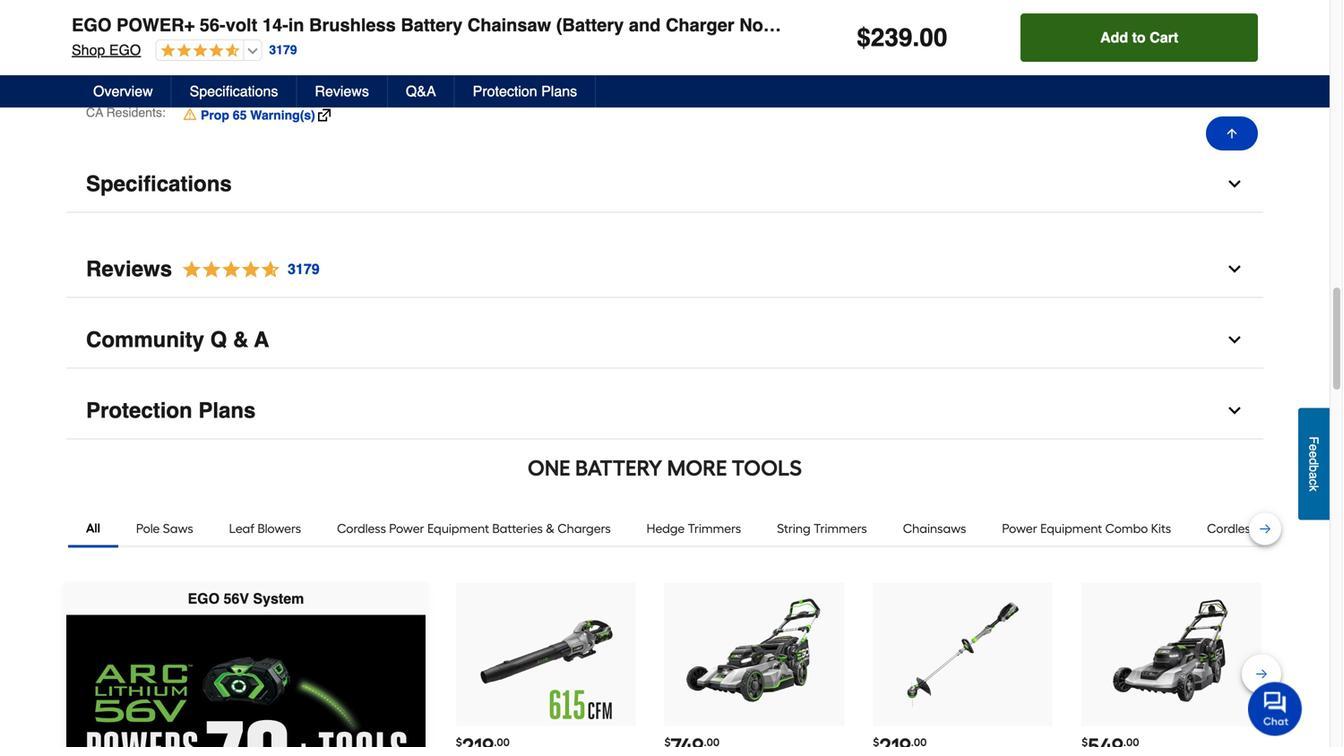 Task type: locate. For each thing, give the bounding box(es) containing it.
0 horizontal spatial &
[[233, 328, 249, 353]]

1 vertical spatial specifications
[[86, 172, 232, 197]]

1 horizontal spatial &
[[546, 522, 555, 537]]

ca
[[86, 106, 103, 120]]

and inside use and care manual pdf
[[861, 23, 883, 37]]

reviews down drive
[[315, 83, 369, 100]]

0 horizontal spatial trimmers
[[688, 522, 742, 537]]

0 horizontal spatial protection
[[86, 399, 192, 423]]

ego 56v system image
[[66, 616, 426, 748]]

trimmers for string trimmers
[[814, 522, 868, 537]]

ego up "3/8-"
[[109, 42, 141, 58]]

1 horizontal spatial protection
[[473, 83, 538, 100]]

1 horizontal spatial reviews
[[315, 83, 369, 100]]

cordless
[[337, 522, 386, 537], [1208, 522, 1257, 537]]

in
[[288, 15, 304, 35]]

1 vertical spatial ego
[[109, 42, 141, 58]]

cordless for cordless electric push la
[[1208, 522, 1257, 537]]

free
[[128, 15, 149, 29]]

cordless electric push la button
[[1190, 512, 1344, 548]]

f
[[1308, 437, 1322, 444]]

pdf
[[835, 43, 860, 58]]

protection down chainsaw
[[473, 83, 538, 100]]

4.6 stars image
[[156, 43, 240, 60], [172, 258, 321, 282]]

double
[[100, 33, 140, 47]]

bar left 56-
[[179, 33, 197, 47]]

combo
[[1106, 522, 1149, 537]]

d
[[1308, 458, 1322, 465]]

plans down the (battery
[[542, 83, 578, 100]]

manual
[[918, 23, 961, 37]]

1 vertical spatial protection plans
[[86, 399, 256, 423]]

and right use
[[861, 23, 883, 37]]

0 horizontal spatial battery
[[401, 15, 463, 35]]

1 horizontal spatial power
[[1003, 522, 1038, 537]]

00
[[920, 23, 948, 52]]

cordless right blowers
[[337, 522, 386, 537]]

2 cordless from the left
[[1208, 522, 1257, 537]]

b
[[1308, 465, 1322, 472]]

chainsaw
[[468, 15, 552, 35]]

c
[[1308, 479, 1322, 486]]

inch
[[122, 68, 145, 82], [218, 68, 241, 82]]

add
[[1101, 29, 1129, 46]]

use and care manual pdf
[[835, 23, 961, 58]]

3 chevron down image from the top
[[1226, 402, 1244, 420]]

0 horizontal spatial power
[[389, 522, 425, 537]]

2 vertical spatial ego
[[188, 591, 220, 608]]

system
[[253, 591, 304, 608]]

power+
[[117, 15, 195, 35]]

batteries
[[492, 522, 543, 537]]

0 horizontal spatial protection plans
[[86, 399, 256, 423]]

0 horizontal spatial equipment
[[428, 522, 489, 537]]

trimmers right string
[[814, 522, 868, 537]]

0 vertical spatial battery
[[401, 15, 463, 35]]

specifications up 65
[[190, 83, 278, 100]]

specifications down residents:
[[86, 172, 232, 197]]

charger
[[666, 15, 735, 35]]

0 vertical spatial chevron down image
[[1226, 175, 1244, 193]]

1 vertical spatial protection plans button
[[66, 383, 1264, 440]]

chainsaws button
[[886, 512, 985, 548]]

chevron down image
[[1226, 175, 1244, 193], [1226, 331, 1244, 349], [1226, 402, 1244, 420]]

ego
[[72, 15, 112, 35], [109, 42, 141, 58], [188, 591, 220, 608]]

1 horizontal spatial battery
[[576, 456, 663, 482]]

equipment left combo at bottom right
[[1041, 522, 1103, 537]]

warning image
[[184, 107, 196, 122]]

1 equipment from the left
[[428, 522, 489, 537]]

nose
[[343, 33, 370, 47]]

0 vertical spatial ego
[[72, 15, 112, 35]]

drive
[[337, 68, 364, 82]]

1 horizontal spatial equipment
[[1041, 522, 1103, 537]]

1 vertical spatial 3179
[[288, 261, 320, 278]]

protection plans down the community q & a
[[86, 399, 256, 423]]

battery right easy
[[401, 15, 463, 35]]

chevron down image inside community q & a button
[[1226, 331, 1244, 349]]

2 inch from the left
[[218, 68, 241, 82]]

specifications for bottom the specifications button
[[86, 172, 232, 197]]

1 vertical spatial 4.6 stars image
[[172, 258, 321, 282]]

4.6 stars image up a
[[172, 258, 321, 282]]

1 horizontal spatial protection plans
[[473, 83, 578, 100]]

blowers
[[258, 522, 301, 537]]

included)
[[775, 15, 854, 35]]

0 horizontal spatial cordless
[[337, 522, 386, 537]]

use
[[835, 23, 858, 37]]

1 vertical spatial specifications button
[[66, 157, 1264, 213]]

chainsaws
[[903, 522, 967, 537]]

one
[[528, 456, 571, 482]]

prop
[[201, 108, 229, 123]]

gauge
[[244, 68, 279, 82]]

cart
[[1150, 29, 1179, 46]]

e up d
[[1308, 444, 1322, 451]]

0 vertical spatial bar
[[396, 15, 414, 29]]

design
[[212, 50, 249, 65]]

& right batteries
[[546, 522, 555, 537]]

trimmers
[[688, 522, 742, 537], [814, 522, 868, 537]]

(battery
[[556, 15, 624, 35]]

chevron down image for plans
[[1226, 402, 1244, 420]]

0 horizontal spatial reviews
[[86, 257, 172, 282]]

battery up "chargers"
[[576, 456, 663, 482]]

to
[[1133, 29, 1146, 46]]

overview button
[[75, 75, 172, 108]]

e up the b
[[1308, 451, 1322, 458]]

f e e d b a c k
[[1308, 437, 1322, 492]]

1 horizontal spatial inch
[[218, 68, 241, 82]]

1 chevron down image from the top
[[1226, 175, 1244, 193]]

trimmers right hedge
[[688, 522, 742, 537]]

e
[[1308, 444, 1322, 451], [1308, 451, 1322, 458]]

battery
[[401, 15, 463, 35], [576, 456, 663, 482]]

kerf
[[268, 33, 289, 47]]

ego powerload 56-volt 15-in telescopic shaft battery string trimmer 2.5 ah (battery and charger included) image
[[892, 583, 1035, 727]]

0 vertical spatial specifications
[[190, 83, 278, 100]]

2 chevron down image from the top
[[1226, 331, 1244, 349]]

reviews up community
[[86, 257, 172, 282]]

bar right easy
[[396, 15, 414, 29]]

0 vertical spatial plans
[[542, 83, 578, 100]]

community q & a button
[[66, 313, 1264, 369]]

specifications
[[190, 83, 278, 100], [86, 172, 232, 197]]

chevron down image inside the specifications button
[[1226, 175, 1244, 193]]

1 vertical spatial battery
[[576, 456, 663, 482]]

chain
[[153, 15, 183, 29], [442, 15, 472, 29], [179, 50, 209, 65]]

guard
[[144, 33, 176, 47]]

protection plans button up one battery more tools
[[66, 383, 1264, 440]]

2 trimmers from the left
[[814, 522, 868, 537]]

56v
[[224, 591, 249, 608]]

pole saws
[[136, 522, 193, 537]]

saws
[[163, 522, 193, 537]]

ego left 56v
[[188, 591, 220, 608]]

0 vertical spatial reviews
[[315, 83, 369, 100]]

1 trimmers from the left
[[688, 522, 742, 537]]

2 vertical spatial chevron down image
[[1226, 402, 1244, 420]]

string
[[778, 522, 811, 537]]

0 horizontal spatial inch
[[122, 68, 145, 82]]

1 horizontal spatial trimmers
[[814, 522, 868, 537]]

1 vertical spatial &
[[546, 522, 555, 537]]

plans down q
[[198, 399, 256, 423]]

1 cordless from the left
[[337, 522, 386, 537]]

kits
[[1152, 522, 1172, 537]]

1 vertical spatial chevron down image
[[1226, 331, 1244, 349]]

ego up shop
[[72, 15, 112, 35]]

and right the (battery
[[629, 15, 661, 35]]

and
[[629, 15, 661, 35], [418, 15, 439, 29], [861, 23, 883, 37], [201, 33, 222, 47]]

link icon image
[[318, 109, 331, 122]]

protection plans down chainsaw
[[473, 83, 578, 100]]

inch down design on the top
[[218, 68, 241, 82]]

ego power+ 56-volt 21-in cordless self-propelled 6 ah (battery and charger included) image
[[1101, 583, 1244, 727]]

tool-
[[100, 15, 128, 29]]

specifications button
[[172, 75, 297, 108], [66, 157, 1264, 213]]

&
[[233, 328, 249, 353], [546, 522, 555, 537]]

leaf
[[229, 522, 255, 537]]

bar
[[396, 15, 414, 29], [179, 33, 197, 47]]

ego 56v system
[[188, 591, 304, 608]]

equipment left batteries
[[428, 522, 489, 537]]

4.6 stars image up 0.043- at the top of the page
[[156, 43, 240, 60]]

$ 239 . 00
[[857, 23, 948, 52]]

protection plans
[[473, 83, 578, 100], [86, 399, 256, 423]]

0 horizontal spatial bar
[[179, 33, 197, 47]]

tools
[[732, 456, 803, 482]]

1 vertical spatial plans
[[198, 399, 256, 423]]

& left a
[[233, 328, 249, 353]]

1 horizontal spatial cordless
[[1208, 522, 1257, 537]]

all
[[86, 521, 100, 536]]

14-
[[263, 15, 288, 35]]

inch up overview
[[122, 68, 145, 82]]

239
[[871, 23, 913, 52]]

specifications for topmost the specifications button
[[190, 83, 278, 100]]

cordless left "electric"
[[1208, 522, 1257, 537]]

adjustments
[[476, 15, 543, 29]]

reviews inside reviews "button"
[[315, 83, 369, 100]]

protection plans button down chainsaw
[[455, 75, 596, 108]]

quick,
[[330, 15, 363, 29]]

use and care manual link
[[835, 21, 961, 39]]

plans
[[542, 83, 578, 100], [198, 399, 256, 423]]

chevron down image
[[1226, 261, 1244, 279]]

protection down community
[[86, 399, 192, 423]]

electric
[[1260, 522, 1301, 537]]



Task type: vqa. For each thing, say whether or not it's contained in the screenshot.
the bottom or
no



Task type: describe. For each thing, give the bounding box(es) containing it.
string trimmers
[[778, 522, 868, 537]]

65
[[233, 108, 247, 123]]

kickback
[[127, 50, 175, 65]]

ego for ego 56v system
[[188, 591, 220, 608]]

cordless electric push la
[[1208, 522, 1344, 537]]

ego power+ 56-volt 615-cfm 170-mph battery handheld leaf blower 2.5 ah (battery and charger included) image
[[474, 583, 618, 727]]

$
[[857, 23, 871, 52]]

(complies
[[252, 50, 306, 65]]

for
[[312, 15, 326, 29]]

f e e d b a c k button
[[1299, 408, 1330, 520]]

prop 65 warning(s) link
[[184, 106, 331, 124]]

pole saws button
[[118, 512, 211, 548]]

1 inch from the left
[[122, 68, 145, 82]]

k
[[1308, 486, 1322, 492]]

and right easy
[[418, 15, 439, 29]]

add to cart button
[[1021, 13, 1259, 62]]

3/8-
[[100, 68, 122, 82]]

ansib175.1)
[[335, 50, 408, 65]]

q
[[210, 328, 227, 353]]

0 vertical spatial specifications button
[[172, 75, 297, 108]]

shop
[[72, 42, 105, 58]]

trimmers for hedge trimmers
[[688, 522, 742, 537]]

1 vertical spatial bar
[[179, 33, 197, 47]]

chain up 'guard'
[[153, 15, 183, 29]]

0 horizontal spatial plans
[[198, 399, 256, 423]]

1 horizontal spatial plans
[[542, 83, 578, 100]]

power equipment combo kits button
[[985, 512, 1190, 548]]

0.043-
[[182, 68, 218, 82]]

ca residents:
[[86, 106, 166, 120]]

ego power+ select cut 56-volt 21-in cordless self-propelled 7.5 ah (battery and charger included) image
[[683, 583, 827, 727]]

tensioning
[[186, 15, 243, 29]]

1 e from the top
[[1308, 444, 1322, 451]]

chevron down image for q
[[1226, 331, 1244, 349]]

a
[[1308, 472, 1322, 479]]

more
[[668, 456, 728, 482]]

volt
[[226, 15, 258, 35]]

all button
[[68, 512, 118, 548]]

2 power from the left
[[1003, 522, 1038, 537]]

chain up 0.043- at the top of the page
[[179, 50, 209, 65]]

chargers
[[558, 522, 611, 537]]

56-
[[200, 15, 226, 35]]

community
[[86, 328, 204, 353]]

chain left adjustments
[[442, 15, 472, 29]]

power equipment combo kits
[[1003, 522, 1172, 537]]

brushless
[[309, 15, 396, 35]]

0 vertical spatial protection plans
[[473, 83, 578, 100]]

tool-free chain tensioning adjustment for quick, easy bar and chain adjustments double guard bar and narrow-kerf sprocket nose low kickback chain design (complies with ansib175.1) 3/8-inch pitch, 0.043-inch gauge chain, 56 drive links
[[100, 15, 543, 82]]

0 vertical spatial &
[[233, 328, 249, 353]]

residents:
[[106, 106, 166, 120]]

.
[[913, 23, 920, 52]]

with
[[310, 50, 332, 65]]

and down tensioning
[[201, 33, 222, 47]]

sprocket
[[292, 33, 340, 47]]

2 equipment from the left
[[1041, 522, 1103, 537]]

1 vertical spatial protection
[[86, 399, 192, 423]]

push
[[1304, 522, 1332, 537]]

0 vertical spatial 4.6 stars image
[[156, 43, 240, 60]]

chat invite button image
[[1249, 682, 1304, 737]]

community q & a
[[86, 328, 269, 353]]

ego for ego power+ 56-volt 14-in brushless battery chainsaw (battery and charger not included)
[[72, 15, 112, 35]]

leaf blowers button
[[211, 512, 319, 548]]

1 horizontal spatial bar
[[396, 15, 414, 29]]

not
[[740, 15, 770, 35]]

add to cart
[[1101, 29, 1179, 46]]

arrow up image
[[1226, 126, 1240, 141]]

cordless power equipment batteries & chargers
[[337, 522, 611, 537]]

0 vertical spatial protection
[[473, 83, 538, 100]]

4.6 stars image containing 3179
[[172, 258, 321, 282]]

1 power from the left
[[389, 522, 425, 537]]

a
[[254, 328, 269, 353]]

la
[[1335, 522, 1344, 537]]

2 e from the top
[[1308, 451, 1322, 458]]

q&a button
[[388, 75, 455, 108]]

pole
[[136, 522, 160, 537]]

low
[[100, 50, 123, 65]]

care
[[887, 23, 915, 37]]

0 vertical spatial 3179
[[269, 43, 297, 57]]

chain,
[[283, 68, 316, 82]]

hedge trimmers button
[[629, 512, 760, 548]]

prop 65 warning(s)
[[201, 108, 315, 123]]

1 vertical spatial reviews
[[86, 257, 172, 282]]

narrow-
[[225, 33, 268, 47]]

q&a
[[406, 83, 436, 100]]

56
[[320, 68, 333, 82]]

easy
[[366, 15, 393, 29]]

shop ego
[[72, 42, 141, 58]]

reviews button
[[297, 75, 388, 108]]

pitch,
[[149, 68, 179, 82]]

warning(s)
[[250, 108, 315, 123]]

links
[[368, 68, 393, 82]]

one battery more tools
[[528, 456, 803, 482]]

adjustment
[[247, 15, 308, 29]]

cordless for cordless power equipment batteries & chargers
[[337, 522, 386, 537]]

0 vertical spatial protection plans button
[[455, 75, 596, 108]]



